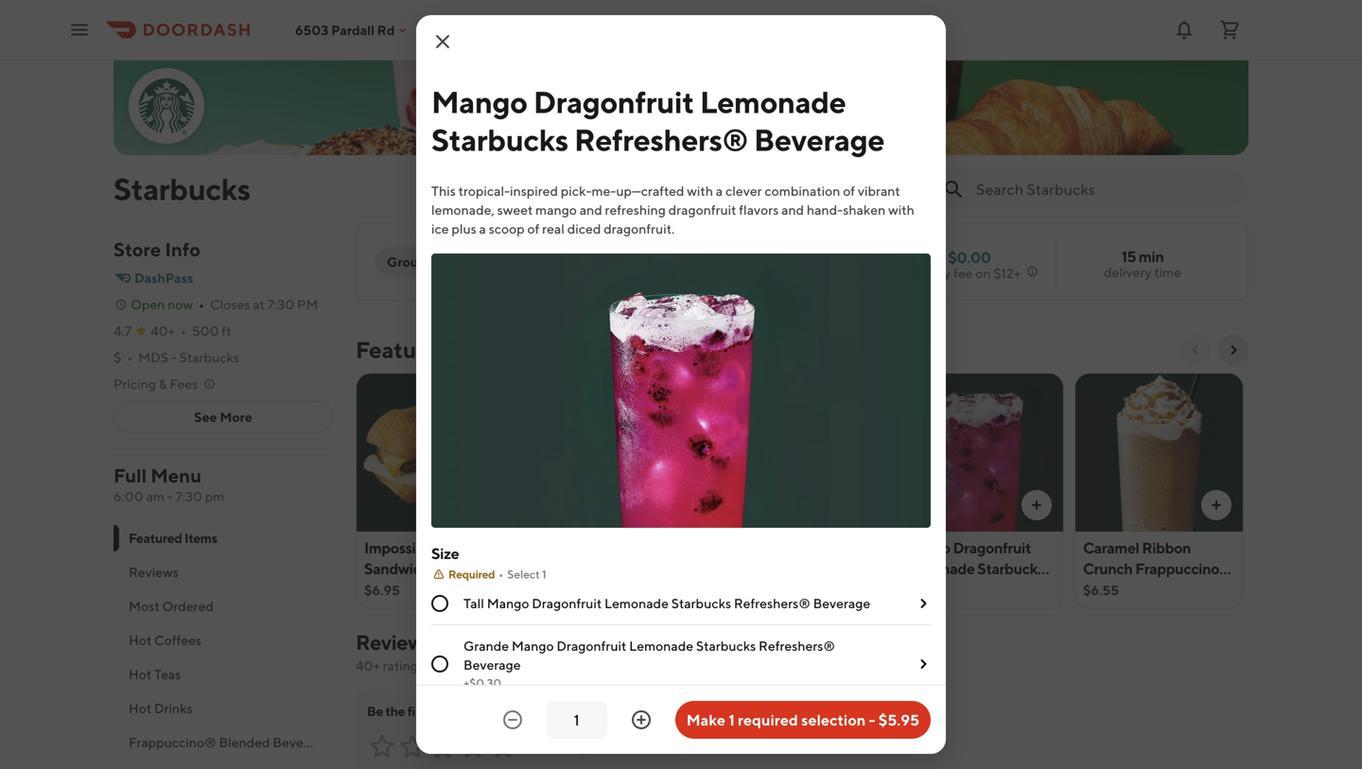 Task type: describe. For each thing, give the bounding box(es) containing it.
6:00
[[114, 489, 143, 504]]

1 horizontal spatial with
[[889, 202, 915, 218]]

plus
[[452, 221, 477, 237]]

frappuccino® inside caramel ribbon crunch frappuccino® blended beverage
[[1136, 560, 1233, 578]]

caramel
[[1083, 539, 1140, 557]]

this
[[431, 183, 456, 199]]

add item to cart image for caramel ribbon crunch frappuccino® blended beverage
[[1209, 498, 1224, 513]]

$12+
[[994, 265, 1021, 281]]

• right now
[[199, 297, 204, 312]]

diced
[[567, 221, 601, 237]]

frappuccino® blended beverages button
[[114, 726, 336, 760]]

most
[[129, 599, 159, 614]]

0 horizontal spatial 40+
[[151, 323, 175, 339]]

previous button of carousel image
[[1189, 343, 1204, 358]]

up—crafted
[[616, 183, 685, 199]]

reviews button
[[114, 555, 333, 590]]

0 horizontal spatial delivery
[[903, 265, 951, 281]]

caramel ribbon crunch frappuccino® blended beverage image
[[1076, 373, 1243, 532]]

• right $
[[127, 350, 133, 365]]

time
[[1155, 264, 1182, 280]]

beverage for $5.95
[[991, 581, 1055, 599]]

& inside 'bacon, gouda & egg sandwich $5.95'
[[641, 539, 650, 557]]

start your review
[[549, 740, 650, 755]]

hot coffees
[[129, 633, 202, 648]]

0 vertical spatial featured items
[[356, 336, 514, 363]]

dragonfruit.
[[604, 221, 675, 237]]

hot coffees button
[[114, 624, 333, 658]]

the
[[385, 704, 405, 719]]

make 1 required selection - $5.95 button
[[675, 701, 931, 739]]

start
[[549, 740, 578, 755]]

dragonfruit
[[669, 202, 737, 218]]

featured inside heading
[[356, 336, 451, 363]]

closes
[[210, 297, 250, 312]]

menu
[[151, 465, 202, 487]]

$0.00
[[948, 248, 991, 266]]

selection
[[802, 711, 866, 729]]

size
[[431, 545, 459, 563]]

beverage inside grande mango dragonfruit lemonade starbucks refreshers® beverage +$0.30
[[464, 657, 521, 673]]

mds
[[138, 350, 169, 365]]

hot drinks
[[129, 701, 193, 716]]

real
[[542, 221, 565, 237]]

see more button
[[114, 402, 332, 432]]

close mango dragonfruit lemonade starbucks refreshers® beverage image
[[431, 30, 454, 53]]

min
[[1139, 247, 1164, 265]]

tall
[[464, 596, 484, 611]]

$5.95 for make 1 required selection - $5.95
[[879, 711, 920, 729]]

grande
[[464, 638, 509, 654]]

6503
[[295, 22, 329, 38]]

make 1 required selection - $5.95
[[687, 711, 920, 729]]

$5.95 for bacon, gouda & egg sandwich $5.95
[[544, 582, 580, 598]]

iced caramel macchiato image
[[716, 373, 884, 532]]

0 vertical spatial -
[[171, 350, 177, 365]]

reviews for reviews 40+ ratings • 1 public review
[[356, 630, 432, 655]]

• inside size group
[[499, 568, 504, 581]]

hand-
[[807, 202, 843, 218]]

15
[[1122, 247, 1136, 265]]

first
[[408, 704, 430, 719]]

be the first to review
[[367, 704, 486, 719]]

sweet
[[497, 202, 533, 218]]

impossible™
[[364, 539, 450, 557]]

6503 pardall rd
[[295, 22, 395, 38]]

open now
[[131, 297, 193, 312]]

mango dragonfruit lemonade starbucks refreshers® beverage image
[[896, 373, 1064, 532]]

group
[[387, 254, 427, 270]]

select
[[507, 568, 540, 581]]

delivery fee on $12+
[[903, 265, 1021, 281]]

be
[[367, 704, 383, 719]]

fees
[[170, 376, 198, 392]]

teas
[[154, 667, 181, 682]]

next button of carousel image
[[1226, 343, 1242, 358]]

public
[[443, 658, 480, 674]]

caramel ribbon crunch frappuccino® blended beverage
[[1083, 539, 1233, 599]]

bacon, gouda & egg sandwich $5.95
[[544, 539, 680, 598]]

$
[[114, 350, 121, 365]]

sandwich inside impossible™ breakfast sandwich $6.95
[[364, 560, 429, 578]]

see more
[[194, 409, 252, 425]]

required
[[738, 711, 799, 729]]

impossible™ breakfast sandwich $6.95
[[364, 539, 516, 598]]

2 and from the left
[[782, 202, 804, 218]]

6503 pardall rd button
[[295, 22, 410, 38]]

order
[[429, 254, 466, 270]]

$6.55 button
[[715, 373, 885, 609]]

2 $6.55 from the left
[[1083, 582, 1119, 598]]

mango
[[536, 202, 577, 218]]

refreshing
[[605, 202, 666, 218]]

egg
[[653, 539, 680, 557]]

dragonfruit inside grande mango dragonfruit lemonade starbucks refreshers® beverage +$0.30
[[557, 638, 627, 654]]

required
[[449, 568, 495, 581]]

• inside the reviews 40+ ratings • 1 public review
[[427, 658, 432, 674]]

pricing & fees
[[114, 376, 198, 392]]

2 vertical spatial review
[[610, 740, 650, 755]]



Task type: vqa. For each thing, say whether or not it's contained in the screenshot.


Task type: locate. For each thing, give the bounding box(es) containing it.
reviews up ratings
[[356, 630, 432, 655]]

Current quantity is 1 number field
[[558, 710, 596, 731]]

0 horizontal spatial items
[[185, 530, 217, 546]]

featured items down am
[[129, 530, 217, 546]]

hot teas
[[129, 667, 181, 682]]

starbucks inside grande mango dragonfruit lemonade starbucks refreshers® beverage +$0.30
[[696, 638, 756, 654]]

1 horizontal spatial featured items
[[356, 336, 514, 363]]

1 vertical spatial reviews
[[356, 630, 432, 655]]

0 vertical spatial 40+
[[151, 323, 175, 339]]

3 hot from the top
[[129, 701, 152, 716]]

0 vertical spatial 7:30
[[267, 297, 294, 312]]

of left real
[[528, 221, 540, 237]]

make
[[687, 711, 726, 729]]

1 vertical spatial &
[[641, 539, 650, 557]]

2 hot from the top
[[129, 667, 152, 682]]

0 horizontal spatial featured
[[129, 530, 182, 546]]

2 sandwich from the left
[[544, 560, 609, 578]]

flavors
[[739, 202, 779, 218]]

1 add item to cart image from the left
[[670, 498, 685, 513]]

1 horizontal spatial featured
[[356, 336, 451, 363]]

0 vertical spatial hot
[[129, 633, 152, 648]]

1 horizontal spatial &
[[641, 539, 650, 557]]

- right selection
[[869, 711, 876, 729]]

0 vertical spatial items
[[456, 336, 514, 363]]

1 horizontal spatial 1
[[542, 568, 547, 581]]

1 horizontal spatial of
[[843, 183, 855, 199]]

Tall Mango Dragonfruit Lemonade Starbucks Refreshers® Beverage radio
[[431, 595, 449, 612]]

reviews up most
[[129, 564, 179, 580]]

1 vertical spatial with
[[889, 202, 915, 218]]

notification bell image
[[1173, 18, 1196, 41]]

impossible™ breakfast sandwich image
[[357, 373, 524, 532]]

of
[[843, 183, 855, 199], [528, 221, 540, 237]]

pricing
[[114, 376, 156, 392]]

0 items, open order cart image
[[1219, 18, 1242, 41]]

items
[[456, 336, 514, 363], [185, 530, 217, 546]]

see
[[194, 409, 217, 425]]

0 horizontal spatial add item to cart image
[[670, 498, 685, 513]]

a left clever
[[716, 183, 723, 199]]

reviews for reviews
[[129, 564, 179, 580]]

0 vertical spatial reviews
[[129, 564, 179, 580]]

scoop
[[489, 221, 525, 237]]

lemonade inside grande mango dragonfruit lemonade starbucks refreshers® beverage +$0.30
[[629, 638, 694, 654]]

review right to
[[447, 704, 486, 719]]

- for make
[[869, 711, 876, 729]]

lemonade
[[700, 84, 846, 120], [904, 560, 975, 578], [605, 596, 669, 611], [629, 638, 694, 654]]

mango inside grande mango dragonfruit lemonade starbucks refreshers® beverage +$0.30
[[512, 638, 554, 654]]

mango dragonfruit lemonade starbucks refreshers® beverage for this tropical-inspired pick-me-up—crafted with a clever combination of vibrant lemonade, sweet mango and refreshing dragonfruit flavors and hand-shaken with ice plus a scoop of real diced dragonfruit.
[[431, 84, 885, 158]]

1 horizontal spatial items
[[456, 336, 514, 363]]

• left 500
[[181, 323, 186, 339]]

0 horizontal spatial sandwich
[[364, 560, 429, 578]]

0 vertical spatial mango dragonfruit lemonade starbucks refreshers® beverage
[[431, 84, 885, 158]]

delivery inside 15 min delivery time
[[1104, 264, 1152, 280]]

sandwich down bacon,
[[544, 560, 609, 578]]

group order button
[[376, 247, 478, 277]]

- inside button
[[869, 711, 876, 729]]

ice
[[431, 221, 449, 237]]

1 $6.55 from the left
[[724, 582, 760, 598]]

1 horizontal spatial and
[[782, 202, 804, 218]]

1 vertical spatial of
[[528, 221, 540, 237]]

hot for hot coffees
[[129, 633, 152, 648]]

add item to cart image
[[670, 498, 685, 513], [1209, 498, 1224, 513]]

hot for hot teas
[[129, 667, 152, 682]]

bacon,
[[544, 539, 590, 557]]

Item Search search field
[[977, 179, 1234, 200]]

featured items heading
[[356, 335, 514, 365]]

tropical-
[[459, 183, 510, 199]]

ratings
[[383, 658, 424, 674]]

reviews inside button
[[129, 564, 179, 580]]

2 add item to cart image from the left
[[1030, 498, 1045, 513]]

1 horizontal spatial blended
[[1083, 581, 1140, 599]]

add item to cart image for mango dragonfruit lemonade starbucks refreshers® beverage image
[[1030, 498, 1045, 513]]

on
[[976, 265, 991, 281]]

blended
[[1083, 581, 1140, 599], [219, 735, 270, 750]]

& left "fees"
[[159, 376, 167, 392]]

full
[[114, 465, 147, 487]]

0 horizontal spatial a
[[479, 221, 486, 237]]

4.7
[[114, 323, 132, 339]]

featured items
[[356, 336, 514, 363], [129, 530, 217, 546]]

- right mds
[[171, 350, 177, 365]]

starbucks
[[431, 122, 569, 158], [114, 171, 251, 207], [179, 350, 239, 365], [978, 560, 1044, 578], [672, 596, 732, 611], [696, 638, 756, 654]]

featured
[[356, 336, 451, 363], [129, 530, 182, 546]]

2 vertical spatial hot
[[129, 701, 152, 716]]

- right am
[[167, 489, 173, 504]]

0 horizontal spatial add item to cart image
[[850, 498, 865, 513]]

1 left public
[[435, 658, 440, 674]]

1 horizontal spatial sandwich
[[544, 560, 609, 578]]

1 inside size group
[[542, 568, 547, 581]]

hot inside 'button'
[[129, 633, 152, 648]]

decrease quantity by 1 image
[[501, 709, 524, 731]]

shaken
[[843, 202, 886, 218]]

add item to cart image up caramel ribbon crunch frappuccino® blended beverage on the right
[[1209, 498, 1224, 513]]

1 vertical spatial mango dragonfruit lemonade starbucks refreshers® beverage
[[904, 539, 1055, 599]]

1 vertical spatial frappuccino®
[[129, 735, 216, 750]]

delivery left fee
[[903, 265, 951, 281]]

review down increase quantity by 1 icon
[[610, 740, 650, 755]]

1 right make
[[729, 711, 735, 729]]

1 vertical spatial blended
[[219, 735, 270, 750]]

blended down "hot drinks" button
[[219, 735, 270, 750]]

$6.55 inside button
[[724, 582, 760, 598]]

add item to cart image
[[850, 498, 865, 513], [1030, 498, 1045, 513]]

1 vertical spatial featured
[[129, 530, 182, 546]]

0 vertical spatial review
[[483, 658, 522, 674]]

of up shaken
[[843, 183, 855, 199]]

1 horizontal spatial 7:30
[[267, 297, 294, 312]]

1 vertical spatial review
[[447, 704, 486, 719]]

2 horizontal spatial 1
[[729, 711, 735, 729]]

1 horizontal spatial delivery
[[1104, 264, 1152, 280]]

ft
[[222, 323, 231, 339]]

0 vertical spatial of
[[843, 183, 855, 199]]

beverage for $6.55
[[1143, 581, 1207, 599]]

0 horizontal spatial blended
[[219, 735, 270, 750]]

40+ down reviews link
[[356, 658, 380, 674]]

pardall
[[331, 22, 375, 38]]

• select 1
[[499, 568, 547, 581]]

pm
[[205, 489, 224, 504]]

review
[[483, 658, 522, 674], [447, 704, 486, 719], [610, 740, 650, 755]]

beverages
[[273, 735, 336, 750]]

7:30
[[267, 297, 294, 312], [175, 489, 202, 504]]

1 vertical spatial hot
[[129, 667, 152, 682]]

coffees
[[154, 633, 202, 648]]

size group
[[431, 543, 931, 769]]

1 horizontal spatial frappuccino®
[[1136, 560, 1233, 578]]

& inside button
[[159, 376, 167, 392]]

0 horizontal spatial and
[[580, 202, 603, 218]]

mango dragonfruit lemonade starbucks refreshers® beverage for $5.95
[[904, 539, 1055, 599]]

- for full
[[167, 489, 173, 504]]

hot for hot drinks
[[129, 701, 152, 716]]

and up diced
[[580, 202, 603, 218]]

starbucks image
[[114, 0, 1249, 155], [131, 70, 203, 142]]

delivery left the 'time'
[[1104, 264, 1152, 280]]

more
[[220, 409, 252, 425]]

0 vertical spatial 1
[[542, 568, 547, 581]]

with down vibrant
[[889, 202, 915, 218]]

refreshers®
[[574, 122, 748, 158], [904, 581, 988, 599], [734, 596, 811, 611], [759, 638, 836, 654]]

1
[[542, 568, 547, 581], [435, 658, 440, 674], [729, 711, 735, 729]]

& left "egg" on the left bottom
[[641, 539, 650, 557]]

combination
[[765, 183, 841, 199]]

7:30 inside full menu 6:00 am - 7:30 pm
[[175, 489, 202, 504]]

beverage for this tropical-inspired pick-me-up—crafted with a clever combination of vibrant lemonade, sweet mango and refreshing dragonfruit flavors and hand-shaken with ice plus a scoop of real diced dragonfruit.
[[754, 122, 885, 158]]

1 horizontal spatial $6.55
[[1083, 582, 1119, 598]]

mango
[[431, 84, 528, 120], [904, 539, 951, 557], [487, 596, 529, 611], [512, 638, 554, 654]]

frappuccino® down drinks
[[129, 735, 216, 750]]

a right the plus
[[479, 221, 486, 237]]

1 vertical spatial -
[[167, 489, 173, 504]]

1 vertical spatial a
[[479, 221, 486, 237]]

reviews 40+ ratings • 1 public review
[[356, 630, 522, 674]]

gouda
[[593, 539, 638, 557]]

7:30 right at
[[267, 297, 294, 312]]

1 horizontal spatial reviews
[[356, 630, 432, 655]]

1 vertical spatial featured items
[[129, 530, 217, 546]]

1 vertical spatial items
[[185, 530, 217, 546]]

• left select
[[499, 568, 504, 581]]

review down grande
[[483, 658, 522, 674]]

vibrant
[[858, 183, 901, 199]]

at
[[253, 297, 265, 312]]

to
[[433, 704, 445, 719]]

0 horizontal spatial reviews
[[129, 564, 179, 580]]

delivery
[[1104, 264, 1152, 280], [903, 265, 951, 281]]

- inside full menu 6:00 am - 7:30 pm
[[167, 489, 173, 504]]

sandwich inside 'bacon, gouda & egg sandwich $5.95'
[[544, 560, 609, 578]]

most ordered button
[[114, 590, 333, 624]]

hot down most
[[129, 633, 152, 648]]

1 hot from the top
[[129, 633, 152, 648]]

40+ inside the reviews 40+ ratings • 1 public review
[[356, 658, 380, 674]]

+$0.30
[[464, 677, 502, 690]]

featured down am
[[129, 530, 182, 546]]

0 horizontal spatial mango dragonfruit lemonade starbucks refreshers® beverage
[[431, 84, 885, 158]]

crunch
[[1083, 560, 1133, 578]]

ribbon
[[1142, 539, 1191, 557]]

blended inside "button"
[[219, 735, 270, 750]]

1 sandwich from the left
[[364, 560, 429, 578]]

refreshers® inside grande mango dragonfruit lemonade starbucks refreshers® beverage +$0.30
[[759, 638, 836, 654]]

0 vertical spatial blended
[[1083, 581, 1140, 599]]

•
[[199, 297, 204, 312], [181, 323, 186, 339], [127, 350, 133, 365], [499, 568, 504, 581], [427, 658, 432, 674]]

1 and from the left
[[580, 202, 603, 218]]

hot left drinks
[[129, 701, 152, 716]]

0 horizontal spatial featured items
[[129, 530, 217, 546]]

1 vertical spatial 1
[[435, 658, 440, 674]]

1 horizontal spatial add item to cart image
[[1030, 498, 1045, 513]]

beverage inside caramel ribbon crunch frappuccino® blended beverage
[[1143, 581, 1207, 599]]

0 vertical spatial a
[[716, 183, 723, 199]]

• right ratings
[[427, 658, 432, 674]]

1 inside the reviews 40+ ratings • 1 public review
[[435, 658, 440, 674]]

add item to cart image for bacon, gouda & egg sandwich
[[670, 498, 685, 513]]

1 vertical spatial 7:30
[[175, 489, 202, 504]]

items inside heading
[[456, 336, 514, 363]]

most ordered
[[129, 599, 214, 614]]

ordered
[[162, 599, 214, 614]]

review inside the reviews 40+ ratings • 1 public review
[[483, 658, 522, 674]]

2 vertical spatial 1
[[729, 711, 735, 729]]

am
[[146, 489, 164, 504]]

mango dragonfruit lemonade starbucks refreshers® beverage dialog
[[416, 15, 946, 769]]

0 horizontal spatial 7:30
[[175, 489, 202, 504]]

store
[[114, 238, 161, 261]]

$5.95 inside button
[[879, 711, 920, 729]]

with up dragonfruit
[[687, 183, 713, 199]]

sandwich
[[364, 560, 429, 578], [544, 560, 609, 578]]

sandwich down impossible™
[[364, 560, 429, 578]]

500 ft
[[192, 323, 231, 339]]

your
[[581, 740, 608, 755]]

frappuccino®
[[1136, 560, 1233, 578], [129, 735, 216, 750]]

2 add item to cart image from the left
[[1209, 498, 1224, 513]]

group order
[[387, 254, 466, 270]]

featured down group
[[356, 336, 451, 363]]

0 vertical spatial with
[[687, 183, 713, 199]]

open menu image
[[68, 18, 91, 41]]

reviews
[[129, 564, 179, 580], [356, 630, 432, 655]]

0 horizontal spatial $6.55
[[724, 582, 760, 598]]

• closes at 7:30 pm
[[199, 297, 318, 312]]

0 vertical spatial frappuccino®
[[1136, 560, 1233, 578]]

2 vertical spatial -
[[869, 711, 876, 729]]

hot left teas
[[129, 667, 152, 682]]

hot drinks button
[[114, 692, 333, 726]]

bacon, gouda & egg sandwich image
[[537, 373, 704, 532]]

featured items down group order "button"
[[356, 336, 514, 363]]

0 vertical spatial &
[[159, 376, 167, 392]]

lemonade,
[[431, 202, 495, 218]]

increase quantity by 1 image
[[630, 709, 653, 731]]

mango dragonfruit lemonade starbucks refreshers® beverage inside dialog
[[431, 84, 885, 158]]

add item to cart image up "egg" on the left bottom
[[670, 498, 685, 513]]

frappuccino® inside "button"
[[129, 735, 216, 750]]

1 vertical spatial 40+
[[356, 658, 380, 674]]

7:30 down menu
[[175, 489, 202, 504]]

0 horizontal spatial 1
[[435, 658, 440, 674]]

0 vertical spatial featured
[[356, 336, 451, 363]]

500
[[192, 323, 219, 339]]

None radio
[[431, 656, 449, 673]]

blended inside caramel ribbon crunch frappuccino® blended beverage
[[1083, 581, 1140, 599]]

1 right select
[[542, 568, 547, 581]]

1 horizontal spatial add item to cart image
[[1209, 498, 1224, 513]]

0 horizontal spatial frappuccino®
[[129, 735, 216, 750]]

inspired
[[510, 183, 558, 199]]

1 add item to cart image from the left
[[850, 498, 865, 513]]

blended down crunch
[[1083, 581, 1140, 599]]

15 min delivery time
[[1104, 247, 1182, 280]]

$6.55
[[724, 582, 760, 598], [1083, 582, 1119, 598]]

tall mango dragonfruit lemonade starbucks refreshers® beverage
[[464, 596, 871, 611]]

1 horizontal spatial a
[[716, 183, 723, 199]]

fee
[[954, 265, 973, 281]]

1 horizontal spatial 40+
[[356, 658, 380, 674]]

0 horizontal spatial of
[[528, 221, 540, 237]]

me-
[[592, 183, 616, 199]]

and down combination
[[782, 202, 804, 218]]

0 horizontal spatial &
[[159, 376, 167, 392]]

mango dragonfruit lemonade starbucks refreshers® beverage
[[431, 84, 885, 158], [904, 539, 1055, 599]]

1 horizontal spatial mango dragonfruit lemonade starbucks refreshers® beverage
[[904, 539, 1055, 599]]

1 inside make 1 required selection - $5.95 button
[[729, 711, 735, 729]]

0 horizontal spatial with
[[687, 183, 713, 199]]

pm
[[297, 297, 318, 312]]

frappuccino® down ribbon
[[1136, 560, 1233, 578]]

add item to cart image for iced caramel macchiato image
[[850, 498, 865, 513]]

open
[[131, 297, 165, 312]]

full menu 6:00 am - 7:30 pm
[[114, 465, 224, 504]]

40+ down "open now"
[[151, 323, 175, 339]]

$5.95 inside 'bacon, gouda & egg sandwich $5.95'
[[544, 582, 580, 598]]

breakfast
[[452, 539, 516, 557]]

rd
[[377, 22, 395, 38]]

reviews inside the reviews 40+ ratings • 1 public review
[[356, 630, 432, 655]]

now
[[168, 297, 193, 312]]



